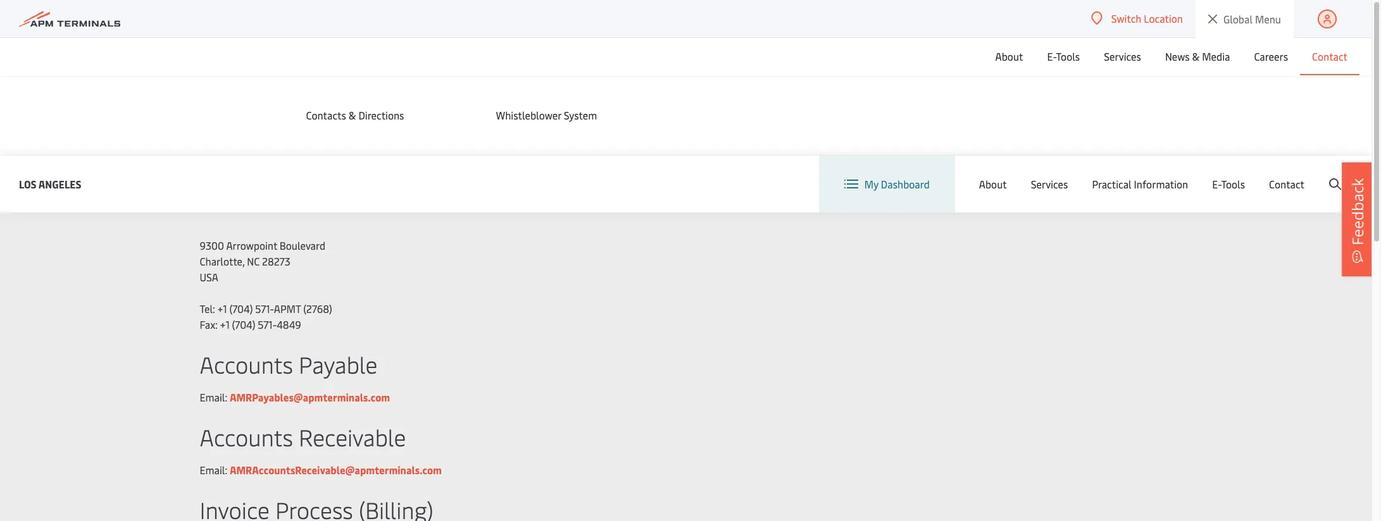 Task type: vqa. For each thing, say whether or not it's contained in the screenshot.
the bottom Our
no



Task type: locate. For each thing, give the bounding box(es) containing it.
1 vertical spatial office
[[403, 141, 499, 191]]

0 vertical spatial +1
[[218, 302, 227, 316]]

feedback button
[[1342, 163, 1374, 277]]

571-
[[255, 302, 274, 316], [258, 318, 277, 332]]

0 horizontal spatial contact button
[[1269, 156, 1305, 213]]

(704) right tel:
[[229, 302, 253, 316]]

email:
[[200, 391, 227, 404], [200, 463, 227, 477]]

email: amraccountsreceivable@apmterminals.com
[[200, 463, 442, 477]]

contacts & directions link
[[306, 108, 471, 122]]

1 vertical spatial contact
[[1269, 177, 1305, 191]]

los angeles
[[19, 177, 81, 191]]

amrpayables@apmterminals.com link
[[230, 391, 390, 404]]

dashboard
[[881, 177, 930, 191]]

contact button
[[1312, 37, 1348, 75], [1269, 156, 1305, 213]]

contacts
[[306, 108, 346, 122]]

571- down "apmt"
[[258, 318, 277, 332]]

1 vertical spatial us
[[200, 141, 244, 191]]

accounts payable
[[200, 349, 378, 380]]

0 vertical spatial email:
[[200, 391, 227, 404]]

accounts down tel: +1 (704) 571-apmt (2768) fax: +1 (704) 571-4849
[[200, 349, 293, 380]]

services
[[1031, 177, 1068, 191]]

1 vertical spatial 571-
[[258, 318, 277, 332]]

accounts for accounts receivable
[[200, 422, 293, 453]]

us
[[259, 101, 270, 113], [200, 141, 244, 191]]

amraccountsreceivable@apmterminals.com
[[230, 463, 442, 477]]

my dashboard button
[[844, 156, 930, 213]]

(704)
[[229, 302, 253, 316], [232, 318, 255, 332]]

0 vertical spatial contact button
[[1312, 37, 1348, 75]]

accounts down email: amrpayables@apmterminals.com
[[200, 422, 293, 453]]

regional
[[272, 101, 306, 113], [253, 141, 394, 191]]

location
[[1144, 11, 1183, 25]]

my dashboard
[[864, 177, 930, 191]]

switch location button
[[1091, 11, 1183, 25]]

0 vertical spatial 571-
[[255, 302, 274, 316]]

tel: +1 (704) 571-apmt (2768) fax: +1 (704) 571-4849
[[200, 302, 332, 332]]

2 accounts from the top
[[200, 422, 293, 453]]

571- down the 9300 arrowpoint boulevard charlotte, nc 28273 usa
[[255, 302, 274, 316]]

office
[[309, 101, 332, 113], [403, 141, 499, 191]]

feedback
[[1347, 178, 1368, 246]]

+1 right tel:
[[218, 302, 227, 316]]

1 horizontal spatial contact
[[1312, 49, 1348, 63]]

0 horizontal spatial office
[[309, 101, 332, 113]]

1 email: from the top
[[200, 391, 227, 404]]

1 vertical spatial accounts
[[200, 422, 293, 453]]

28273
[[262, 254, 290, 268]]

+1
[[218, 302, 227, 316], [220, 318, 230, 332]]

us regional office down & at the left
[[200, 141, 499, 191]]

accounts
[[200, 349, 293, 380], [200, 422, 293, 453]]

us regional office
[[259, 101, 332, 113], [200, 141, 499, 191]]

1 vertical spatial +1
[[220, 318, 230, 332]]

boulevard
[[280, 239, 325, 253]]

arrowpoint
[[226, 239, 277, 253]]

accounts receivable
[[200, 422, 406, 453]]

&
[[349, 108, 356, 122]]

+1 right fax:
[[220, 318, 230, 332]]

0 vertical spatial regional
[[272, 101, 306, 113]]

1 vertical spatial email:
[[200, 463, 227, 477]]

0 vertical spatial (704)
[[229, 302, 253, 316]]

amrpayables@apmterminals.com
[[230, 391, 390, 404]]

1 vertical spatial (704)
[[232, 318, 255, 332]]

1 horizontal spatial contact button
[[1312, 37, 1348, 75]]

0 vertical spatial accounts
[[200, 349, 293, 380]]

(704) right fax:
[[232, 318, 255, 332]]

2 email: from the top
[[200, 463, 227, 477]]

9300 arrowpoint boulevard charlotte, nc 28273 usa
[[200, 239, 325, 284]]

1 accounts from the top
[[200, 349, 293, 380]]

switch location
[[1111, 11, 1183, 25]]

us regional office left & at the left
[[259, 101, 332, 113]]

1 vertical spatial contact button
[[1269, 156, 1305, 213]]

contact
[[1312, 49, 1348, 63], [1269, 177, 1305, 191]]

receivable
[[299, 422, 406, 453]]

1 horizontal spatial office
[[403, 141, 499, 191]]

1 horizontal spatial us
[[259, 101, 270, 113]]

menu
[[1255, 12, 1281, 26]]

los angeles link
[[19, 176, 81, 192]]

switch
[[1111, 11, 1141, 25]]



Task type: describe. For each thing, give the bounding box(es) containing it.
1 vertical spatial regional
[[253, 141, 394, 191]]

4849
[[277, 318, 301, 332]]

payable
[[299, 349, 378, 380]]

whistleblower
[[496, 108, 561, 122]]

apmt
[[274, 302, 301, 316]]

whistleblower system
[[496, 108, 597, 122]]

0 vertical spatial us regional office
[[259, 101, 332, 113]]

amraccountsreceivable@apmterminals.com link
[[230, 463, 442, 477]]

0 horizontal spatial us
[[200, 141, 244, 191]]

accounts for accounts payable
[[200, 349, 293, 380]]

los
[[19, 177, 36, 191]]

email: amrpayables@apmterminals.com
[[200, 391, 390, 404]]

contacts & directions
[[306, 108, 404, 122]]

email: for email: amraccountsreceivable@apmterminals.com
[[200, 463, 227, 477]]

services button
[[1031, 156, 1068, 213]]

0 vertical spatial office
[[309, 101, 332, 113]]

0 vertical spatial contact
[[1312, 49, 1348, 63]]

1 vertical spatial us regional office
[[200, 141, 499, 191]]

whistleblower system link
[[496, 108, 660, 122]]

directions
[[359, 108, 404, 122]]

tel:
[[200, 302, 215, 316]]

(2768)
[[303, 302, 332, 316]]

my
[[864, 177, 878, 191]]

system
[[564, 108, 597, 122]]

global menu
[[1223, 12, 1281, 26]]

email: for email: amrpayables@apmterminals.com
[[200, 391, 227, 404]]

0 vertical spatial us
[[259, 101, 270, 113]]

angeles
[[38, 177, 81, 191]]

usa
[[200, 270, 218, 284]]

nc
[[247, 254, 260, 268]]

global menu button
[[1196, 0, 1294, 38]]

charlotte,
[[200, 254, 245, 268]]

0 horizontal spatial contact
[[1269, 177, 1305, 191]]

9300
[[200, 239, 224, 253]]

global
[[1223, 12, 1253, 26]]

fax:
[[200, 318, 218, 332]]



